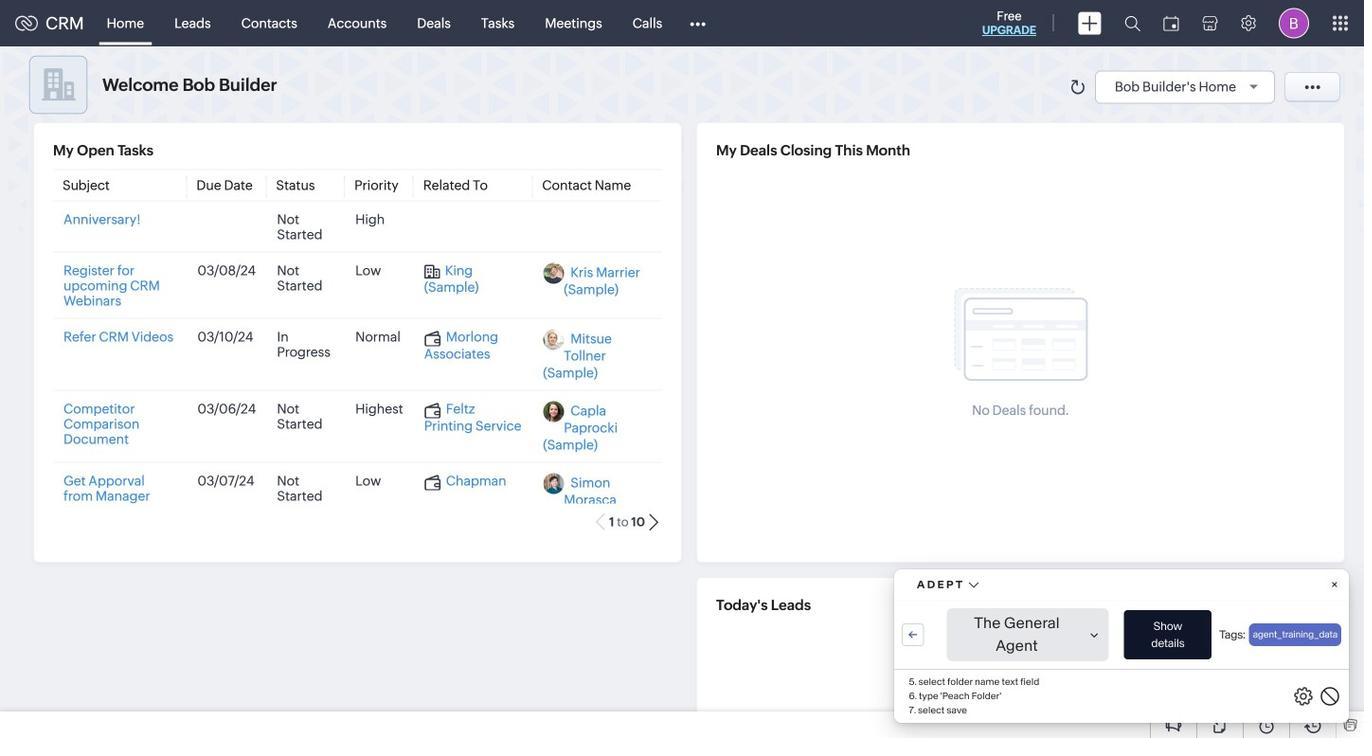 Task type: describe. For each thing, give the bounding box(es) containing it.
search element
[[1113, 0, 1152, 46]]

search image
[[1125, 15, 1141, 31]]

Other Modules field
[[678, 8, 718, 38]]

Search text field
[[33, 179, 284, 209]]

create menu element
[[1067, 0, 1113, 46]]

profile element
[[1268, 0, 1321, 46]]

profile image
[[1279, 8, 1309, 38]]



Task type: locate. For each thing, give the bounding box(es) containing it.
logo image
[[15, 16, 38, 31]]

navigation
[[1271, 103, 1336, 131]]

create menu image
[[1078, 12, 1102, 35]]

row group
[[315, 174, 1364, 733]]

None field
[[81, 56, 193, 88], [1049, 104, 1199, 130], [81, 56, 193, 88], [1049, 104, 1199, 130]]

calendar image
[[1163, 16, 1180, 31]]



Task type: vqa. For each thing, say whether or not it's contained in the screenshot.
Search element
yes



